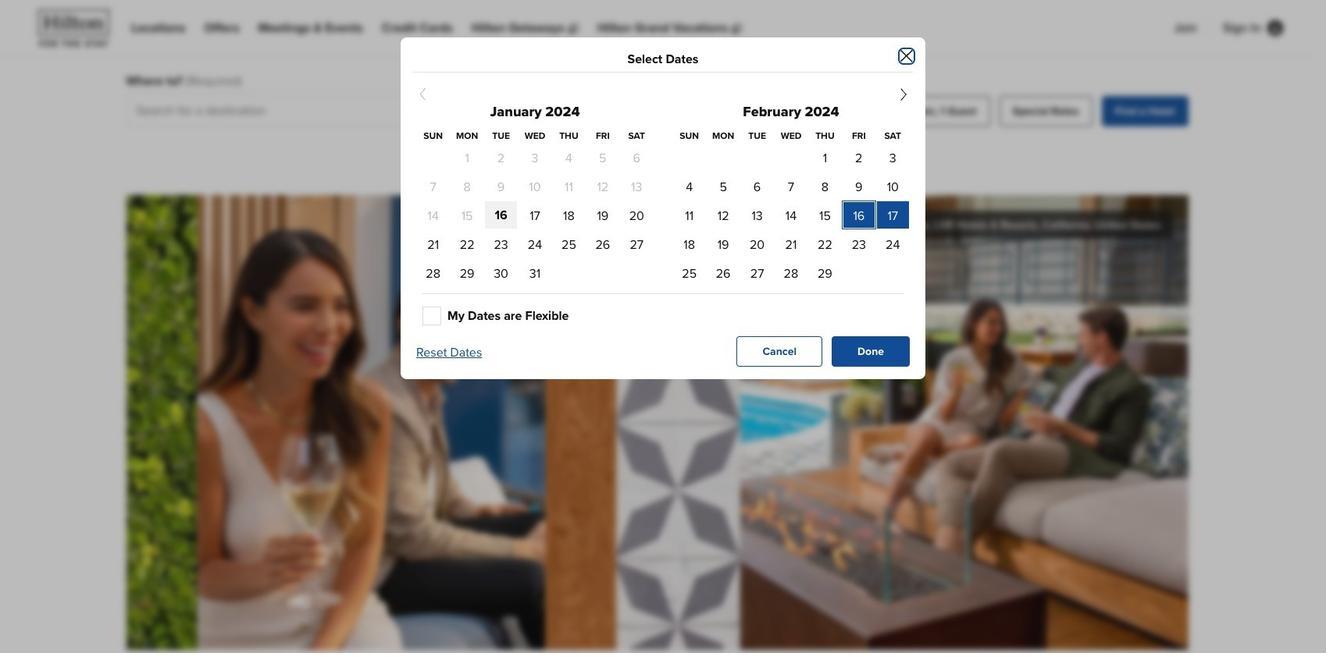 Task type: describe. For each thing, give the bounding box(es) containing it.
select dates dialog
[[401, 37, 926, 380]]

1 grid from the left
[[416, 129, 654, 287]]

hilton for the stay image
[[31, 6, 119, 50]]

none checkbox inside 'select dates' dialog
[[423, 307, 441, 326]]

couple enjoy drinks outby pool image
[[126, 195, 1189, 651]]

select dates element
[[426, 53, 901, 66]]



Task type: locate. For each thing, give the bounding box(es) containing it.
0 horizontal spatial grid
[[416, 129, 654, 287]]

2 grid from the left
[[673, 129, 910, 287]]

1 horizontal spatial grid
[[673, 129, 910, 287]]

None checkbox
[[423, 307, 441, 326]]

grid
[[416, 129, 654, 287], [673, 129, 910, 287]]



Task type: vqa. For each thing, say whether or not it's contained in the screenshot.
second grid
yes



